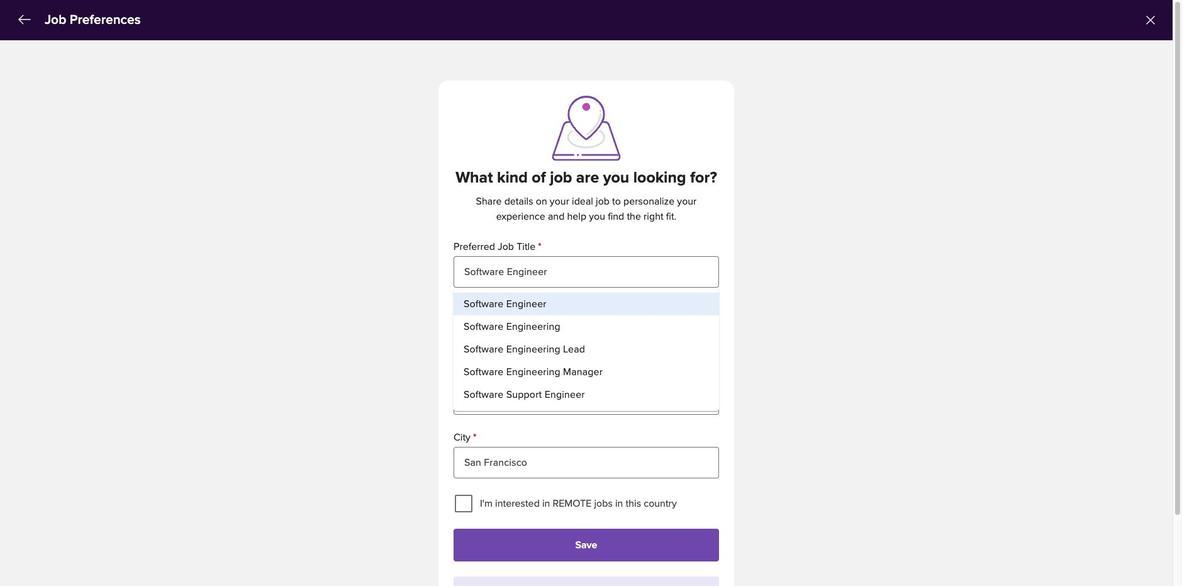 Task type: locate. For each thing, give the bounding box(es) containing it.
4 option from the top
[[454, 361, 719, 383]]

None text field
[[454, 256, 719, 288], [454, 447, 719, 478], [454, 256, 719, 288], [454, 447, 719, 478]]

3 option from the top
[[454, 338, 719, 361]]

cancel image
[[1145, 14, 1158, 26]]

list box
[[454, 288, 719, 411]]

5 option from the top
[[454, 383, 719, 406]]

step back image
[[17, 12, 32, 27]]

option
[[454, 293, 719, 315], [454, 315, 719, 338], [454, 338, 719, 361], [454, 361, 719, 383], [454, 383, 719, 406]]

1 option from the top
[[454, 293, 719, 315]]

2 option from the top
[[454, 315, 719, 338]]



Task type: vqa. For each thing, say whether or not it's contained in the screenshot.
4th "option" from the bottom of the page
yes



